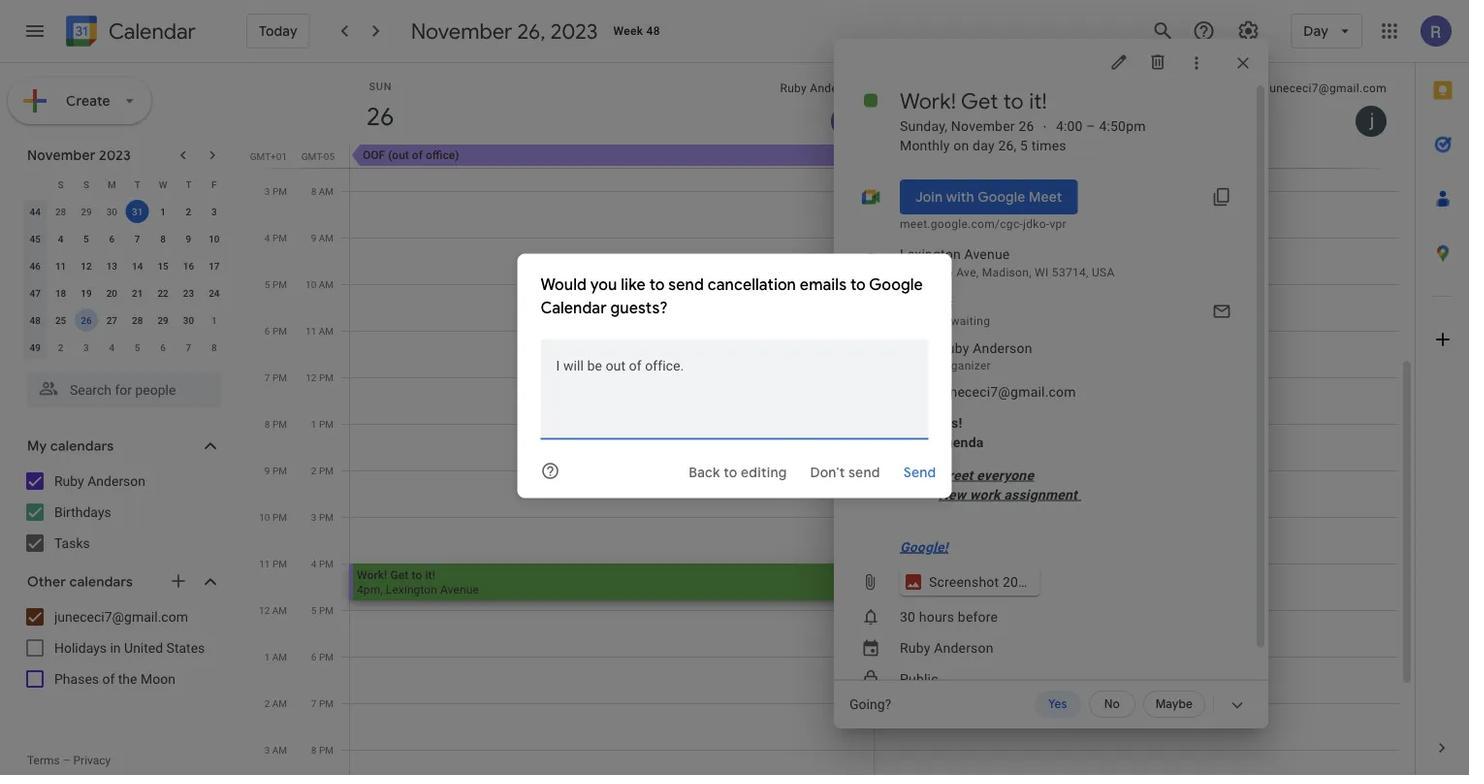 Task type: vqa. For each thing, say whether or not it's contained in the screenshot.
1st tree
no



Task type: locate. For each thing, give the bounding box(es) containing it.
1 horizontal spatial work!
[[900, 88, 957, 115]]

1 horizontal spatial 4 pm
[[311, 558, 334, 569]]

23 element
[[177, 281, 200, 305]]

grid
[[248, 63, 1415, 775]]

1 horizontal spatial it!
[[1029, 88, 1048, 115]]

0 vertical spatial avenue
[[965, 246, 1010, 262]]

2 left "december 3" element
[[58, 341, 63, 353]]

12 right 11 'element' at the top left of page
[[81, 260, 92, 272]]

back
[[689, 464, 721, 482]]

6
[[109, 233, 115, 244], [265, 325, 270, 337], [160, 341, 166, 353], [311, 651, 317, 663]]

6 row from the top
[[22, 307, 227, 334]]

12 down 11 am
[[306, 372, 317, 383]]

2 t from the left
[[186, 178, 192, 190]]

december 1 element
[[203, 308, 226, 332]]

1 horizontal spatial 8 pm
[[311, 744, 334, 756]]

0 vertical spatial 2023
[[551, 17, 598, 45]]

calendars for my calendars
[[50, 437, 114, 455]]

28 right "27" 'element'
[[132, 314, 143, 326]]

send
[[669, 275, 704, 294], [849, 464, 880, 482]]

holidays
[[54, 640, 107, 656]]

join with google meet link
[[900, 180, 1078, 215]]

11
[[55, 260, 66, 272], [306, 325, 316, 337], [259, 558, 270, 569]]

2 vertical spatial lexington
[[386, 582, 437, 596]]

no
[[1105, 697, 1120, 712]]

30 left hours
[[900, 609, 916, 625]]

work! for work! get to it! 4pm , lexington avenue
[[357, 568, 387, 582]]

1 horizontal spatial 3 pm
[[311, 511, 334, 523]]

6 pm left 11 am
[[265, 325, 287, 337]]

pm left 12 pm
[[273, 372, 287, 383]]

0 vertical spatial 6 pm
[[265, 325, 287, 337]]

9 left 10 element
[[186, 233, 191, 244]]

31
[[132, 206, 143, 217]]

work
[[970, 487, 1001, 503]]

row group inside november 2023 "grid"
[[22, 198, 227, 361]]

26 left ⋅
[[1019, 118, 1035, 134]]

20 element
[[100, 281, 123, 305]]

2 inside "2 guests 1 yes, 1 awaiting"
[[900, 295, 908, 311]]

delete event image
[[1149, 53, 1168, 72]]

pm left 2 pm
[[273, 465, 287, 476]]

12 for 12 am
[[259, 604, 270, 616]]

9 for 9 am
[[311, 232, 316, 243]]

1 vertical spatial calendars
[[70, 573, 133, 591]]

48 right week
[[647, 24, 660, 38]]

1 vertical spatial 26,
[[999, 137, 1017, 153]]

pm down 1 pm
[[319, 465, 334, 476]]

0 vertical spatial 12
[[81, 260, 92, 272]]

5
[[1021, 137, 1028, 153], [84, 233, 89, 244], [265, 278, 270, 290], [135, 341, 140, 353], [311, 604, 317, 616]]

2 inside the december 2 element
[[58, 341, 63, 353]]

3 pm down gmt+01
[[265, 185, 287, 197]]

10 element
[[203, 227, 226, 250]]

11 down 10 am
[[306, 325, 316, 337]]

1 vertical spatial 12
[[306, 372, 317, 383]]

column header
[[22, 171, 48, 198]]

– inside work! get to it! sunday, november 26 ⋅ 4:00 – 4:50pm monthly on day 26, 5 times
[[1087, 118, 1096, 134]]

phases
[[54, 671, 99, 687]]

2 left guests
[[900, 295, 908, 311]]

4
[[265, 232, 270, 243], [58, 233, 63, 244], [109, 341, 115, 353], [311, 558, 317, 569]]

10 for 10 pm
[[259, 511, 270, 523]]

would
[[541, 275, 587, 294]]

my calendars
[[27, 437, 114, 455]]

2 for am
[[264, 697, 270, 709]]

anderson down the my calendars dropdown button
[[87, 473, 146, 489]]

10 inside 10 element
[[209, 233, 220, 244]]

6 down october 30 element
[[109, 233, 115, 244]]

5 row from the top
[[22, 279, 227, 307]]

am up 12 pm
[[319, 325, 334, 337]]

11 for 11 am
[[306, 325, 316, 337]]

send right like
[[669, 275, 704, 294]]

1 vertical spatial 29
[[158, 314, 169, 326]]

back to editing
[[689, 464, 787, 482]]

12 inside 'element'
[[81, 260, 92, 272]]

send right 'don't'
[[849, 464, 880, 482]]

calendar inside would you like to send cancellation emails to google calendar guests?
[[541, 298, 607, 318]]

the
[[118, 671, 137, 687]]

2 vertical spatial november
[[27, 146, 96, 164]]

0 horizontal spatial 11
[[55, 260, 66, 272]]

2023
[[551, 17, 598, 45], [99, 146, 131, 164]]

google up guests
[[869, 275, 923, 294]]

2 am
[[264, 697, 287, 709]]

5 pm right 12 am
[[311, 604, 334, 616]]

– right 4:00
[[1087, 118, 1096, 134]]

get for work! get to it! sunday, november 26 ⋅ 4:00 – 4:50pm monthly on day 26, 5 times
[[961, 88, 999, 115]]

8 up 15 element
[[160, 233, 166, 244]]

would you like to send cancellation emails to google calendar guests? heading
[[541, 273, 929, 320]]

0 horizontal spatial work!
[[357, 568, 387, 582]]

29 inside "element"
[[158, 314, 169, 326]]

united
[[124, 640, 163, 656]]

1 s from the left
[[58, 178, 64, 190]]

row
[[22, 171, 227, 198], [22, 198, 227, 225], [22, 225, 227, 252], [22, 252, 227, 279], [22, 279, 227, 307], [22, 307, 227, 334], [22, 334, 227, 361]]

1 vertical spatial it!
[[425, 568, 436, 582]]

s up october 28 element at the top left of page
[[58, 178, 64, 190]]

2 horizontal spatial 9
[[311, 232, 316, 243]]

0 vertical spatial 4 pm
[[265, 232, 287, 243]]

am for 11 am
[[319, 325, 334, 337]]

work! up sunday, at the top of page
[[900, 88, 957, 115]]

google!
[[900, 539, 949, 555]]

0 horizontal spatial 10
[[209, 233, 220, 244]]

pm left 10 am
[[273, 278, 287, 290]]

2 up 3 am at the bottom left of the page
[[264, 697, 270, 709]]

26 cell
[[73, 307, 99, 334]]

0 horizontal spatial 48
[[30, 314, 41, 326]]

row containing 48
[[22, 307, 227, 334]]

1 horizontal spatial 48
[[647, 24, 660, 38]]

6 pm right 1 am
[[311, 651, 334, 663]]

Add an optional message for cancellations text field
[[541, 355, 929, 424]]

1 horizontal spatial 26,
[[999, 137, 1017, 153]]

8 am
[[311, 185, 334, 197]]

53714,
[[1052, 266, 1089, 280]]

30 inside the 30 element
[[183, 314, 194, 326]]

0 horizontal spatial 7 pm
[[265, 372, 287, 383]]

maybe button
[[1143, 691, 1206, 718]]

11 inside 'element'
[[55, 260, 66, 272]]

1 horizontal spatial november
[[411, 17, 513, 45]]

16 element
[[177, 254, 200, 277]]

1 t from the left
[[134, 178, 140, 190]]

1 horizontal spatial 11
[[259, 558, 270, 569]]

google! link
[[900, 539, 949, 555]]

21 element
[[126, 281, 149, 305]]

avenue inside work! get to it! 4pm , lexington avenue
[[440, 582, 479, 596]]

2 horizontal spatial ruby anderson
[[900, 640, 994, 656]]

0 vertical spatial junececi7@gmail.com
[[1267, 81, 1387, 95]]

december 5 element
[[126, 336, 149, 359]]

anderson down before
[[934, 640, 994, 656]]

pm down 9 pm
[[273, 511, 287, 523]]

0 horizontal spatial 26,
[[517, 17, 546, 45]]

1 horizontal spatial 29
[[158, 314, 169, 326]]

1 vertical spatial lexington
[[900, 266, 954, 280]]

48 left "25"
[[30, 314, 41, 326]]

guests tree
[[826, 336, 1253, 408]]

calendars right my
[[50, 437, 114, 455]]

1 vertical spatial november
[[951, 118, 1015, 134]]

0 horizontal spatial t
[[134, 178, 140, 190]]

1 horizontal spatial s
[[83, 178, 89, 190]]

t right m at the left top of the page
[[134, 178, 140, 190]]

calendars
[[50, 437, 114, 455], [70, 573, 133, 591]]

2 horizontal spatial november
[[951, 118, 1015, 134]]

2 guests 1 yes, 1 awaiting
[[900, 295, 991, 328]]

5 right december 4 element
[[135, 341, 140, 353]]

other calendars
[[27, 573, 133, 591]]

0 vertical spatial it!
[[1029, 88, 1048, 115]]

ruby inside ruby anderson column header
[[780, 81, 807, 95]]

2 horizontal spatial 10
[[306, 278, 316, 290]]

1 right the 30 element
[[211, 314, 217, 326]]

7 right "2 am"
[[311, 697, 317, 709]]

1 vertical spatial 30
[[183, 314, 194, 326]]

t
[[134, 178, 140, 190], [186, 178, 192, 190]]

it!
[[1029, 88, 1048, 115], [425, 568, 436, 582]]

google inside would you like to send cancellation emails to google calendar guests?
[[869, 275, 923, 294]]

1 vertical spatial 48
[[30, 314, 41, 326]]

don't send
[[810, 464, 880, 482]]

30
[[106, 206, 117, 217], [183, 314, 194, 326], [900, 609, 916, 625]]

–
[[1087, 118, 1096, 134], [63, 754, 70, 767]]

0 vertical spatial ruby anderson
[[780, 81, 862, 95]]

with
[[947, 188, 975, 206]]

it! inside work! get to it! sunday, november 26 ⋅ 4:00 – 4:50pm monthly on day 26, 5 times
[[1029, 88, 1048, 115]]

work! inside work! get to it! sunday, november 26 ⋅ 4:00 – 4:50pm monthly on day 26, 5 times
[[900, 88, 957, 115]]

0 horizontal spatial november
[[27, 146, 96, 164]]

row containing 44
[[22, 198, 227, 225]]

times
[[1032, 137, 1067, 153]]

december 8 element
[[203, 336, 226, 359]]

0 horizontal spatial get
[[390, 568, 409, 582]]

2 vertical spatial 11
[[259, 558, 270, 569]]

0 vertical spatial 3 pm
[[265, 185, 287, 197]]

5 inside work! get to it! sunday, november 26 ⋅ 4:00 – 4:50pm monthly on day 26, 5 times
[[1021, 137, 1028, 153]]

holidays in united states
[[54, 640, 205, 656]]

pm left 9 am at the left of the page
[[273, 232, 287, 243]]

26 right 25 element
[[81, 314, 92, 326]]

of inside other calendars list
[[102, 671, 115, 687]]

8
[[311, 185, 316, 197], [160, 233, 166, 244], [211, 341, 217, 353], [265, 418, 270, 430], [311, 744, 317, 756]]

1 pm
[[311, 418, 334, 430]]

26, inside work! get to it! sunday, november 26 ⋅ 4:00 – 4:50pm monthly on day 26, 5 times
[[999, 137, 1017, 153]]

28 inside 'element'
[[132, 314, 143, 326]]

november
[[411, 17, 513, 45], [951, 118, 1015, 134], [27, 146, 96, 164]]

28 for 28 'element'
[[132, 314, 143, 326]]

3 pm down 2 pm
[[311, 511, 334, 523]]

1 vertical spatial google
[[869, 275, 923, 294]]

28 right 44
[[55, 206, 66, 217]]

1 horizontal spatial 28
[[132, 314, 143, 326]]

12 down 11 pm
[[259, 604, 270, 616]]

12 am
[[259, 604, 287, 616]]

30 element
[[177, 308, 200, 332]]

oof (out of office) button
[[349, 145, 874, 166]]

avenue right ,
[[440, 582, 479, 596]]

3 down gmt+01
[[265, 185, 270, 197]]

calendar heading
[[105, 18, 196, 45]]

1 horizontal spatial get
[[961, 88, 999, 115]]

am down 05
[[319, 185, 334, 197]]

5 pm left 10 am
[[265, 278, 287, 290]]

0 vertical spatial november
[[411, 17, 513, 45]]

other calendars list
[[4, 601, 241, 695]]

anderson
[[810, 81, 862, 95], [973, 340, 1033, 356], [87, 473, 146, 489], [934, 640, 994, 656]]

send inside would you like to send cancellation emails to google calendar guests?
[[669, 275, 704, 294]]

ruby anderson up oof (out of office) 'row'
[[780, 81, 862, 95]]

7 row from the top
[[22, 334, 227, 361]]

2 right 31 cell
[[186, 206, 191, 217]]

1 row from the top
[[22, 171, 227, 198]]

31 cell
[[125, 198, 150, 225]]

november inside work! get to it! sunday, november 26 ⋅ 4:00 – 4:50pm monthly on day 26, 5 times
[[951, 118, 1015, 134]]

0 horizontal spatial junececi7@gmail.com
[[54, 609, 188, 625]]

of right (out
[[412, 148, 423, 162]]

3 row from the top
[[22, 225, 227, 252]]

meet
[[1029, 188, 1063, 206]]

m
[[108, 178, 116, 190]]

december 4 element
[[100, 336, 123, 359]]

18 element
[[49, 281, 72, 305]]

pm left 1 pm
[[273, 418, 287, 430]]

1 vertical spatial 5 pm
[[311, 604, 334, 616]]

28 for october 28 element at the top left of page
[[55, 206, 66, 217]]

0 vertical spatial 48
[[647, 24, 660, 38]]

get inside work! get to it! sunday, november 26 ⋅ 4:00 – 4:50pm monthly on day 26, 5 times
[[961, 88, 999, 115]]

45
[[30, 233, 41, 244]]

24 element
[[203, 281, 226, 305]]

am for 8 am
[[319, 185, 334, 197]]

26, left week
[[517, 17, 546, 45]]

0 vertical spatial 7 pm
[[265, 372, 287, 383]]

1 horizontal spatial of
[[412, 148, 423, 162]]

3 down the f
[[211, 206, 217, 217]]

pm up 2 pm
[[319, 418, 334, 430]]

1 horizontal spatial send
[[849, 464, 880, 482]]

hours
[[919, 609, 955, 625]]

9 up 10 am
[[311, 232, 316, 243]]

november for november 2023
[[27, 146, 96, 164]]

to inside work! get to it! 4pm , lexington avenue
[[412, 568, 422, 582]]

get inside work! get to it! 4pm , lexington avenue
[[390, 568, 409, 582]]

0 horizontal spatial 9
[[186, 233, 191, 244]]

10 up 11 pm
[[259, 511, 270, 523]]

pm right 11 pm
[[319, 558, 334, 569]]

1 down 12 pm
[[311, 418, 317, 430]]

no button
[[1089, 691, 1136, 718]]

pm up 1 pm
[[319, 372, 334, 383]]

0 horizontal spatial send
[[669, 275, 704, 294]]

0 horizontal spatial 2023
[[99, 146, 131, 164]]

1 vertical spatial junececi7@gmail.com
[[939, 384, 1076, 400]]

avenue up ave,
[[965, 246, 1010, 262]]

calendars down tasks
[[70, 573, 133, 591]]

11 right 46
[[55, 260, 66, 272]]

get for work! get to it! 4pm , lexington avenue
[[390, 568, 409, 582]]

it! inside work! get to it! 4pm , lexington avenue
[[425, 568, 436, 582]]

0 vertical spatial –
[[1087, 118, 1096, 134]]

8 pm left 1 pm
[[265, 418, 287, 430]]

0 vertical spatial 30
[[106, 206, 117, 217]]

0 vertical spatial 26
[[1019, 118, 1035, 134]]

0 horizontal spatial s
[[58, 178, 64, 190]]

am
[[319, 185, 334, 197], [319, 232, 334, 243], [319, 278, 334, 290], [319, 325, 334, 337], [272, 604, 287, 616], [272, 651, 287, 663], [272, 697, 287, 709], [272, 744, 287, 756]]

ruby anderson up 'birthdays'
[[54, 473, 146, 489]]

gmt+01
[[250, 150, 287, 162]]

0 vertical spatial 11
[[55, 260, 66, 272]]

29 right october 28 element at the top left of page
[[81, 206, 92, 217]]

0 vertical spatial send
[[669, 275, 704, 294]]

monthly
[[900, 137, 950, 153]]

2 row from the top
[[22, 198, 227, 225]]

am up 3 am at the bottom left of the page
[[272, 697, 287, 709]]

work! up 4pm
[[357, 568, 387, 582]]

0 horizontal spatial 5 pm
[[265, 278, 287, 290]]

lexington up guests
[[900, 266, 954, 280]]

7 pm
[[265, 372, 287, 383], [311, 697, 334, 709]]

pm down 2 pm
[[319, 511, 334, 523]]

1 horizontal spatial avenue
[[965, 246, 1010, 262]]

9 up 10 pm
[[265, 465, 270, 476]]

t right w
[[186, 178, 192, 190]]

None search field
[[0, 365, 241, 407]]

ruby anderson down 30 hours before
[[900, 640, 994, 656]]

row containing 46
[[22, 252, 227, 279]]

am for 10 am
[[319, 278, 334, 290]]

it! for work! get to it! 4pm , lexington avenue
[[425, 568, 436, 582]]

1 horizontal spatial 9
[[265, 465, 270, 476]]

8 right 3 am at the bottom left of the page
[[311, 744, 317, 756]]

30 inside october 30 element
[[106, 206, 117, 217]]

terms – privacy
[[27, 754, 111, 767]]

1 vertical spatial get
[[390, 568, 409, 582]]

0 horizontal spatial it!
[[425, 568, 436, 582]]

row containing 45
[[22, 225, 227, 252]]

2 vertical spatial junececi7@gmail.com
[[54, 609, 188, 625]]

0 vertical spatial google
[[978, 188, 1026, 206]]

0 horizontal spatial –
[[63, 754, 70, 767]]

2 vertical spatial 12
[[259, 604, 270, 616]]

3 inside "december 3" element
[[84, 341, 89, 353]]

tab list
[[1416, 63, 1470, 721]]

work! inside work! get to it! 4pm , lexington avenue
[[357, 568, 387, 582]]

oof (out of office) row
[[341, 145, 1415, 168]]

12 element
[[75, 254, 98, 277]]

29
[[81, 206, 92, 217], [158, 314, 169, 326]]

to
[[1004, 88, 1024, 115], [650, 275, 665, 294], [851, 275, 866, 294], [724, 464, 738, 482], [412, 568, 422, 582]]

0 horizontal spatial 29
[[81, 206, 92, 217]]

anderson inside my calendars list
[[87, 473, 146, 489]]

1 vertical spatial 2023
[[99, 146, 131, 164]]

lexington
[[900, 246, 961, 262], [900, 266, 954, 280], [386, 582, 437, 596]]

4 right "december 3" element
[[109, 341, 115, 353]]

pm left 11 am
[[273, 325, 287, 337]]

– right terms
[[63, 754, 70, 767]]

4 pm right 11 pm
[[311, 558, 334, 569]]

1
[[160, 206, 166, 217], [211, 314, 217, 326], [900, 315, 907, 328], [934, 315, 941, 328], [311, 418, 317, 430], [264, 651, 270, 663]]

2023 left week
[[551, 17, 598, 45]]

1 horizontal spatial 10
[[259, 511, 270, 523]]

2 horizontal spatial 11
[[306, 325, 316, 337]]

26 element
[[75, 308, 98, 332]]

0 vertical spatial 29
[[81, 206, 92, 217]]

11 pm
[[259, 558, 287, 569]]

9 inside row
[[186, 233, 191, 244]]

7 down october 31, today element
[[135, 233, 140, 244]]

4 row from the top
[[22, 252, 227, 279]]

am down "2 am"
[[272, 744, 287, 756]]

4 right 11 pm
[[311, 558, 317, 569]]

2 right 9 pm
[[311, 465, 317, 476]]

google up "meet.google.com/cgc-jdko-vpr"
[[978, 188, 1026, 206]]

row group
[[22, 198, 227, 361]]

2 horizontal spatial 30
[[900, 609, 916, 625]]

30 for 30 hours before
[[900, 609, 916, 625]]

4:00
[[1056, 118, 1083, 134]]

avenue
[[965, 246, 1010, 262], [440, 582, 479, 596]]

grid containing ruby anderson
[[248, 63, 1415, 775]]

privacy link
[[73, 754, 111, 767]]

2 horizontal spatial 12
[[306, 372, 317, 383]]

of inside button
[[412, 148, 423, 162]]

row group containing 44
[[22, 198, 227, 361]]

15
[[158, 260, 169, 272]]

pm right 3 am at the bottom left of the page
[[319, 744, 334, 756]]

25 element
[[49, 308, 72, 332]]

12 pm
[[306, 372, 334, 383]]

7 pm left 12 pm
[[265, 372, 287, 383]]

22 element
[[151, 281, 175, 305]]

0 horizontal spatial avenue
[[440, 582, 479, 596]]

1 vertical spatial ruby anderson
[[54, 473, 146, 489]]

1 vertical spatial of
[[102, 671, 115, 687]]

0 horizontal spatial 8 pm
[[265, 418, 287, 430]]

like
[[621, 275, 646, 294]]

7 pm right "2 am"
[[311, 697, 334, 709]]

get
[[961, 88, 999, 115], [390, 568, 409, 582]]

1 left yes,
[[900, 315, 907, 328]]

6 left 11 am
[[265, 325, 270, 337]]

24
[[209, 287, 220, 299]]

3 left december 4 element
[[84, 341, 89, 353]]

am up "2 am"
[[272, 651, 287, 663]]

greet
[[939, 467, 973, 483]]

of
[[412, 148, 423, 162], [102, 671, 115, 687]]

1 right 31 cell
[[160, 206, 166, 217]]

7
[[135, 233, 140, 244], [186, 341, 191, 353], [265, 372, 270, 383], [311, 697, 317, 709]]

office)
[[426, 148, 459, 162]]

to inside work! get to it! sunday, november 26 ⋅ 4:00 – 4:50pm monthly on day 26, 5 times
[[1004, 88, 1024, 115]]

ruby anderson
[[780, 81, 862, 95], [54, 473, 146, 489], [900, 640, 994, 656]]

junececi7@gmail.com tree item
[[873, 377, 1253, 408]]



Task type: describe. For each thing, give the bounding box(es) containing it.
19 element
[[75, 281, 98, 305]]

send inside button
[[849, 464, 880, 482]]

ruby anderson, attending, organizer tree item
[[873, 336, 1253, 377]]

3 down "2 am"
[[264, 744, 270, 756]]

row containing s
[[22, 171, 227, 198]]

on
[[954, 137, 969, 153]]

11 element
[[49, 254, 72, 277]]

1 inside december 1 'element'
[[211, 314, 217, 326]]

junececi7@gmail.com inside tree item
[[939, 384, 1076, 400]]

3 right 10 pm
[[311, 511, 317, 523]]

1 am
[[264, 651, 287, 663]]

49
[[30, 341, 41, 353]]

1 right yes,
[[934, 315, 941, 328]]

privacy
[[73, 754, 111, 767]]

0 vertical spatial 5 pm
[[265, 278, 287, 290]]

pm down gmt+01
[[273, 185, 287, 197]]

work! for work! get to it! sunday, november 26 ⋅ 4:00 – 4:50pm monthly on day 26, 5 times
[[900, 88, 957, 115]]

f
[[212, 178, 217, 190]]

anderson inside "ruby anderson organizer"
[[973, 340, 1033, 356]]

27
[[106, 314, 117, 326]]

meet.google.com/cgc-jdko-vpr
[[900, 218, 1067, 231]]

8 down gmt-
[[311, 185, 316, 197]]

14
[[132, 260, 143, 272]]

november for november 26, 2023
[[411, 17, 513, 45]]

0 horizontal spatial 6 pm
[[265, 325, 287, 337]]

13
[[106, 260, 117, 272]]

0 horizontal spatial 3 pm
[[265, 185, 287, 197]]

1 down 12 am
[[264, 651, 270, 663]]

work
[[900, 434, 933, 450]]

4:50pm
[[1099, 118, 1146, 134]]

my calendars button
[[4, 431, 241, 462]]

21
[[132, 287, 143, 299]]

17
[[209, 260, 220, 272]]

13 element
[[100, 254, 123, 277]]

11 for 11
[[55, 260, 66, 272]]

,
[[381, 582, 383, 596]]

agenda
[[936, 434, 984, 450]]

ruby anderson inside column header
[[780, 81, 862, 95]]

states
[[166, 640, 205, 656]]

46
[[30, 260, 41, 272]]

22
[[158, 287, 169, 299]]

10 pm
[[259, 511, 287, 523]]

0 horizontal spatial 4 pm
[[265, 232, 287, 243]]

pm right "2 am"
[[319, 697, 334, 709]]

16
[[183, 260, 194, 272]]

11 am
[[306, 325, 334, 337]]

⋅
[[1042, 118, 1048, 134]]

calendars for other calendars
[[70, 573, 133, 591]]

15 element
[[151, 254, 175, 277]]

avenue inside lexington avenue lexington ave, madison, wi 53714, usa
[[965, 246, 1010, 262]]

30 hours before
[[900, 609, 998, 625]]

week
[[614, 24, 643, 38]]

october 31, today element
[[126, 200, 149, 223]]

10 for 10 am
[[306, 278, 316, 290]]

12 for 12 pm
[[306, 372, 317, 383]]

gmt-
[[301, 150, 324, 162]]

1 vertical spatial 6 pm
[[311, 651, 334, 663]]

ruby anderson column header
[[350, 63, 875, 145]]

2 s from the left
[[83, 178, 89, 190]]

pm down 10 pm
[[273, 558, 287, 569]]

october 30 element
[[100, 200, 123, 223]]

today
[[259, 22, 298, 40]]

am for 1 am
[[272, 651, 287, 663]]

48 inside november 2023 "grid"
[[30, 314, 41, 326]]

new
[[939, 487, 966, 503]]

public
[[900, 671, 939, 687]]

emails
[[800, 275, 847, 294]]

october 28 element
[[49, 200, 72, 223]]

8 right december 7 element
[[211, 341, 217, 353]]

december 3 element
[[75, 336, 98, 359]]

join with google meet
[[916, 188, 1063, 206]]

1 vertical spatial 8 pm
[[311, 744, 334, 756]]

5 inside december 5 element
[[135, 341, 140, 353]]

organizer
[[939, 359, 991, 373]]

anderson inside column header
[[810, 81, 862, 95]]

vpr
[[1050, 218, 1067, 231]]

29 element
[[151, 308, 175, 332]]

8 up 9 pm
[[265, 418, 270, 430]]

29 for 29 "element"
[[158, 314, 169, 326]]

usa
[[1092, 266, 1115, 280]]

9 for 9 pm
[[265, 465, 270, 476]]

going?
[[850, 696, 892, 712]]

9 pm
[[265, 465, 287, 476]]

would you like to send cancellation emails to google calendar guests? dialog
[[518, 254, 952, 498]]

am for 9 am
[[319, 232, 334, 243]]

oof
[[363, 148, 385, 162]]

am for 2 am
[[272, 697, 287, 709]]

you
[[590, 275, 617, 294]]

october 29 element
[[75, 200, 98, 223]]

44
[[30, 206, 41, 217]]

wi
[[1035, 266, 1049, 280]]

december 2 element
[[49, 336, 72, 359]]

send
[[904, 464, 937, 482]]

in
[[110, 640, 121, 656]]

greet everyone new work assignment
[[939, 467, 1081, 503]]

6 right december 5 element
[[160, 341, 166, 353]]

to inside button
[[724, 464, 738, 482]]

yes button
[[1035, 691, 1081, 718]]

27 element
[[100, 308, 123, 332]]

2 pm
[[311, 465, 334, 476]]

0 vertical spatial lexington
[[900, 246, 961, 262]]

29 for october 29 element
[[81, 206, 92, 217]]

cancellation
[[708, 275, 796, 294]]

calendar element
[[62, 12, 196, 54]]

other
[[27, 573, 66, 591]]

row containing 47
[[22, 279, 227, 307]]

am for 3 am
[[272, 744, 287, 756]]

26 inside work! get to it! sunday, november 26 ⋅ 4:00 – 4:50pm monthly on day 26, 5 times
[[1019, 118, 1035, 134]]

ruby anderson organizer
[[939, 340, 1033, 373]]

meetings!
[[900, 415, 963, 431]]

1 vertical spatial –
[[63, 754, 70, 767]]

day
[[973, 137, 995, 153]]

1 horizontal spatial google
[[978, 188, 1026, 206]]

9 for 9
[[186, 233, 191, 244]]

row containing 49
[[22, 334, 227, 361]]

47
[[30, 287, 41, 299]]

0 vertical spatial 8 pm
[[265, 418, 287, 430]]

ruby inside "ruby anderson organizer"
[[939, 340, 970, 356]]

awaiting
[[944, 315, 991, 328]]

2 for pm
[[311, 465, 317, 476]]

1 vertical spatial 4 pm
[[311, 558, 334, 569]]

week 48
[[614, 24, 660, 38]]

7 left december 8 element
[[186, 341, 191, 353]]

28 element
[[126, 308, 149, 332]]

work! get to it! heading
[[900, 88, 1048, 115]]

2 horizontal spatial junececi7@gmail.com
[[1267, 81, 1387, 95]]

november 2023 grid
[[18, 171, 227, 361]]

2 for guests
[[900, 295, 908, 311]]

december 6 element
[[151, 336, 175, 359]]

0 vertical spatial 26,
[[517, 17, 546, 45]]

it! for work! get to it! sunday, november 26 ⋅ 4:00 – 4:50pm monthly on day 26, 5 times
[[1029, 88, 1048, 115]]

9 am
[[311, 232, 334, 243]]

work! get to it! sunday, november 26 ⋅ 4:00 – 4:50pm monthly on day 26, 5 times
[[900, 88, 1146, 153]]

1 horizontal spatial 5 pm
[[311, 604, 334, 616]]

10 am
[[306, 278, 334, 290]]

17 element
[[203, 254, 226, 277]]

5 left 10 am
[[265, 278, 270, 290]]

ruby inside my calendars list
[[54, 473, 84, 489]]

30 for october 30 element
[[106, 206, 117, 217]]

jdko-
[[1023, 218, 1050, 231]]

everyone
[[977, 467, 1034, 483]]

november 2023
[[27, 146, 131, 164]]

am for 12 am
[[272, 604, 287, 616]]

4 right 45
[[58, 233, 63, 244]]

1 horizontal spatial 2023
[[551, 17, 598, 45]]

5 right 12 am
[[311, 604, 317, 616]]

30 for the 30 element
[[183, 314, 194, 326]]

main drawer image
[[23, 19, 47, 43]]

19
[[81, 287, 92, 299]]

pm right 12 am
[[319, 604, 334, 616]]

editing
[[741, 464, 787, 482]]

7 left 12 pm
[[265, 372, 270, 383]]

2 vertical spatial ruby anderson
[[900, 640, 994, 656]]

moon
[[141, 671, 175, 687]]

column header inside november 2023 "grid"
[[22, 171, 48, 198]]

14 element
[[126, 254, 149, 277]]

my calendars list
[[4, 466, 241, 559]]

pm right 1 am
[[319, 651, 334, 663]]

w
[[159, 178, 167, 190]]

december 7 element
[[177, 336, 200, 359]]

11 for 11 pm
[[259, 558, 270, 569]]

sunday,
[[900, 118, 948, 134]]

25
[[55, 314, 66, 326]]

guests?
[[611, 298, 668, 318]]

12 for 12
[[81, 260, 92, 272]]

0 horizontal spatial calendar
[[109, 18, 196, 45]]

05
[[324, 150, 335, 162]]

4 right 10 element
[[265, 232, 270, 243]]

before
[[958, 609, 998, 625]]

lexington inside work! get to it! 4pm , lexington avenue
[[386, 582, 437, 596]]

18
[[55, 287, 66, 299]]

yes,
[[910, 315, 931, 328]]

ruby anderson inside my calendars list
[[54, 473, 146, 489]]

26 inside cell
[[81, 314, 92, 326]]

10 for 10
[[209, 233, 220, 244]]

5 down october 29 element
[[84, 233, 89, 244]]

1 horizontal spatial 7 pm
[[311, 697, 334, 709]]

don't
[[810, 464, 845, 482]]

gmt-05
[[301, 150, 335, 162]]

6 right 1 am
[[311, 651, 317, 663]]

work! get to it! 4pm , lexington avenue
[[357, 568, 479, 596]]

november 26, 2023
[[411, 17, 598, 45]]

today button
[[246, 14, 310, 49]]

junececi7@gmail.com inside other calendars list
[[54, 609, 188, 625]]

23
[[183, 287, 194, 299]]

(out
[[388, 148, 409, 162]]



